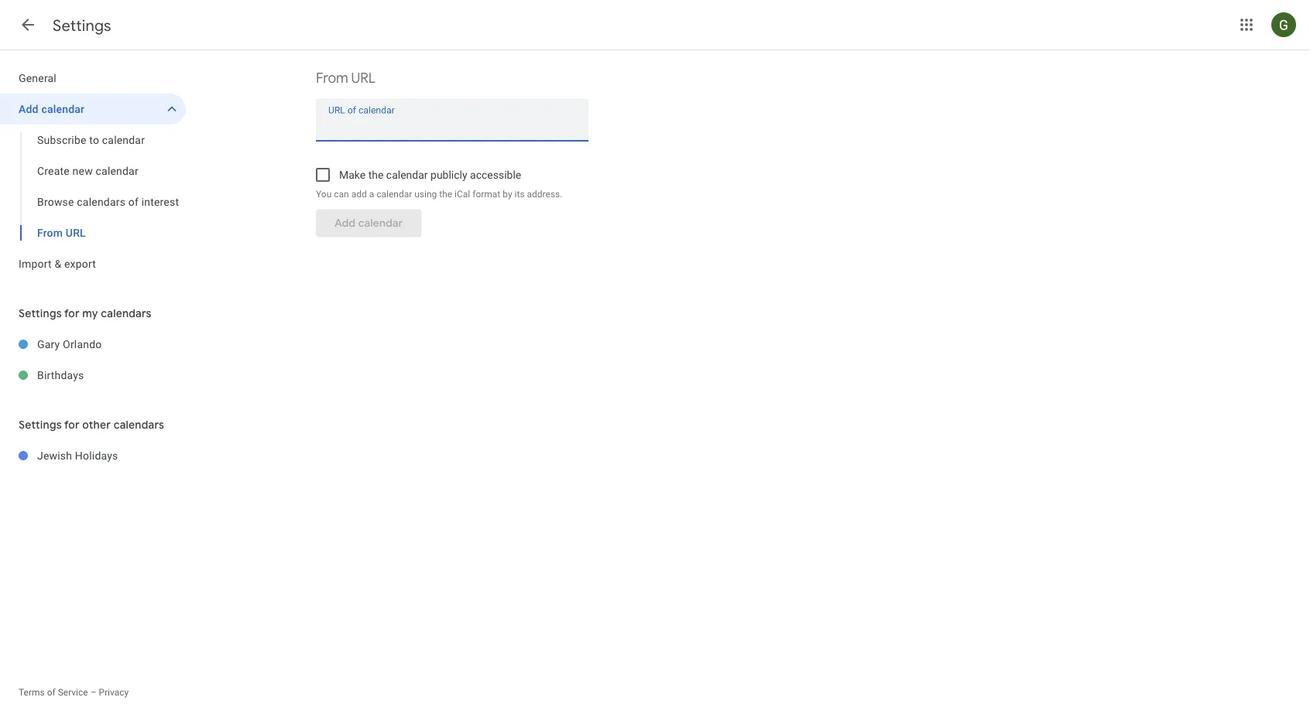 Task type: vqa. For each thing, say whether or not it's contained in the screenshot.
GMT-04
no



Task type: locate. For each thing, give the bounding box(es) containing it.
1 vertical spatial settings
[[19, 307, 62, 321]]

calendar right to
[[102, 134, 145, 146]]

settings for other calendars
[[19, 418, 164, 432]]

0 horizontal spatial of
[[47, 688, 56, 699]]

the left ical
[[439, 189, 452, 200]]

privacy link
[[99, 688, 129, 699]]

1 vertical spatial the
[[439, 189, 452, 200]]

0 vertical spatial the
[[368, 168, 384, 181]]

1 for from the top
[[64, 307, 80, 321]]

ical
[[455, 189, 470, 200]]

None text field
[[328, 114, 576, 136]]

settings right the go back image
[[53, 15, 111, 35]]

address.
[[527, 189, 563, 200]]

2 for from the top
[[64, 418, 80, 432]]

add
[[19, 103, 39, 115]]

2 vertical spatial settings
[[19, 418, 62, 432]]

1 vertical spatial for
[[64, 418, 80, 432]]

from url
[[316, 69, 376, 87], [37, 227, 86, 239]]

publicly
[[431, 168, 467, 181]]

calendars down create new calendar
[[77, 196, 126, 208]]

2 vertical spatial calendars
[[114, 418, 164, 432]]

orlando
[[63, 338, 102, 351]]

0 horizontal spatial url
[[66, 227, 86, 239]]

format
[[473, 189, 500, 200]]

1 horizontal spatial from
[[316, 69, 348, 87]]

settings heading
[[53, 15, 111, 35]]

1 vertical spatial url
[[66, 227, 86, 239]]

calendar for subscribe to calendar
[[102, 134, 145, 146]]

0 horizontal spatial the
[[368, 168, 384, 181]]

calendar
[[41, 103, 85, 115], [102, 134, 145, 146], [96, 165, 139, 177], [386, 168, 428, 181], [377, 189, 412, 200]]

a
[[369, 189, 374, 200]]

url
[[351, 69, 376, 87], [66, 227, 86, 239]]

from
[[316, 69, 348, 87], [37, 227, 63, 239]]

0 vertical spatial settings
[[53, 15, 111, 35]]

0 vertical spatial url
[[351, 69, 376, 87]]

of
[[128, 196, 139, 208], [47, 688, 56, 699]]

0 vertical spatial from url
[[316, 69, 376, 87]]

gary orlando tree item
[[0, 329, 186, 360]]

using
[[414, 189, 437, 200]]

1 horizontal spatial url
[[351, 69, 376, 87]]

of left interest
[[128, 196, 139, 208]]

gary orlando
[[37, 338, 102, 351]]

calendars up jewish holidays link
[[114, 418, 164, 432]]

0 horizontal spatial from url
[[37, 227, 86, 239]]

tree containing general
[[0, 63, 186, 280]]

for left other
[[64, 418, 80, 432]]

calendars
[[77, 196, 126, 208], [101, 307, 152, 321], [114, 418, 164, 432]]

tree
[[0, 63, 186, 280]]

make
[[339, 168, 366, 181]]

settings up gary
[[19, 307, 62, 321]]

you
[[316, 189, 332, 200]]

1 vertical spatial of
[[47, 688, 56, 699]]

calendar up using
[[386, 168, 428, 181]]

of inside group
[[128, 196, 139, 208]]

the
[[368, 168, 384, 181], [439, 189, 452, 200]]

for for other
[[64, 418, 80, 432]]

by
[[503, 189, 512, 200]]

accessible
[[470, 168, 521, 181]]

privacy
[[99, 688, 129, 699]]

calendar up 'subscribe'
[[41, 103, 85, 115]]

export
[[64, 257, 96, 270]]

go back image
[[19, 15, 37, 34]]

group
[[0, 125, 186, 249]]

calendars inside group
[[77, 196, 126, 208]]

jewish holidays
[[37, 450, 118, 462]]

1 vertical spatial from url
[[37, 227, 86, 239]]

1 horizontal spatial of
[[128, 196, 139, 208]]

holidays
[[75, 450, 118, 462]]

service
[[58, 688, 88, 699]]

calendar up browse calendars of interest on the top left of the page
[[96, 165, 139, 177]]

jewish holidays tree item
[[0, 441, 186, 472]]

for
[[64, 307, 80, 321], [64, 418, 80, 432]]

calendars right the my
[[101, 307, 152, 321]]

settings for my calendars tree
[[0, 329, 186, 391]]

group containing subscribe to calendar
[[0, 125, 186, 249]]

jewish holidays link
[[37, 441, 186, 472]]

of right terms
[[47, 688, 56, 699]]

url inside group
[[66, 227, 86, 239]]

1 vertical spatial from
[[37, 227, 63, 239]]

0 vertical spatial calendars
[[77, 196, 126, 208]]

birthdays
[[37, 369, 84, 382]]

make the calendar publicly accessible
[[339, 168, 521, 181]]

for left the my
[[64, 307, 80, 321]]

the up a
[[368, 168, 384, 181]]

add
[[351, 189, 367, 200]]

settings
[[53, 15, 111, 35], [19, 307, 62, 321], [19, 418, 62, 432]]

1 vertical spatial calendars
[[101, 307, 152, 321]]

settings up "jewish"
[[19, 418, 62, 432]]

0 vertical spatial of
[[128, 196, 139, 208]]

0 vertical spatial for
[[64, 307, 80, 321]]

jewish
[[37, 450, 72, 462]]

its
[[515, 189, 525, 200]]

new
[[72, 165, 93, 177]]

terms of service – privacy
[[19, 688, 129, 699]]

0 vertical spatial from
[[316, 69, 348, 87]]



Task type: describe. For each thing, give the bounding box(es) containing it.
settings for settings for other calendars
[[19, 418, 62, 432]]

calendar for create new calendar
[[96, 165, 139, 177]]

settings for settings for my calendars
[[19, 307, 62, 321]]

birthdays link
[[37, 360, 186, 391]]

can
[[334, 189, 349, 200]]

other
[[82, 418, 111, 432]]

gary
[[37, 338, 60, 351]]

browse calendars of interest
[[37, 196, 179, 208]]

subscribe to calendar
[[37, 134, 145, 146]]

import & export
[[19, 257, 96, 270]]

general
[[19, 72, 57, 84]]

for for my
[[64, 307, 80, 321]]

you can add a calendar using the ical format by its address.
[[316, 189, 563, 200]]

calendars for my
[[101, 307, 152, 321]]

terms of service link
[[19, 688, 88, 699]]

add calendar
[[19, 103, 85, 115]]

calendars for other
[[114, 418, 164, 432]]

birthdays tree item
[[0, 360, 186, 391]]

to
[[89, 134, 99, 146]]

browse
[[37, 196, 74, 208]]

create
[[37, 165, 70, 177]]

interest
[[141, 196, 179, 208]]

settings for my calendars
[[19, 307, 152, 321]]

calendar inside add calendar tree item
[[41, 103, 85, 115]]

&
[[55, 257, 61, 270]]

1 horizontal spatial the
[[439, 189, 452, 200]]

calendar for make the calendar publicly accessible
[[386, 168, 428, 181]]

1 horizontal spatial from url
[[316, 69, 376, 87]]

–
[[90, 688, 96, 699]]

subscribe
[[37, 134, 86, 146]]

import
[[19, 257, 52, 270]]

terms
[[19, 688, 45, 699]]

create new calendar
[[37, 165, 139, 177]]

my
[[82, 307, 98, 321]]

calendar right a
[[377, 189, 412, 200]]

0 horizontal spatial from
[[37, 227, 63, 239]]

add calendar tree item
[[0, 94, 186, 125]]

settings for settings
[[53, 15, 111, 35]]

from url inside group
[[37, 227, 86, 239]]



